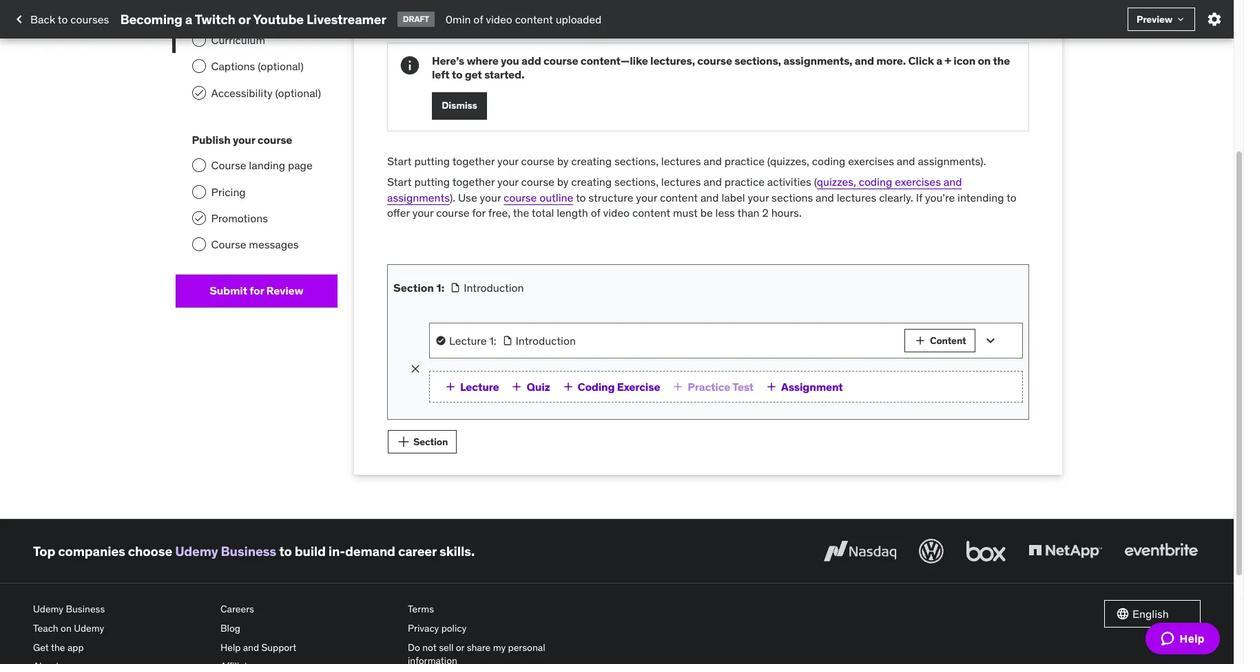 Task type: locate. For each thing, give the bounding box(es) containing it.
of
[[474, 12, 483, 26], [591, 206, 601, 220]]

section 1:
[[393, 281, 445, 295]]

small image for coding exercise
[[561, 381, 575, 394]]

small image
[[914, 334, 927, 348], [510, 381, 524, 394], [561, 381, 575, 394]]

1: for lecture 1:
[[490, 334, 496, 348]]

content up must
[[660, 191, 698, 204]]

xsmall image for introduction
[[450, 283, 461, 294]]

small image left practice
[[671, 381, 685, 394]]

0 vertical spatial (optional)
[[258, 59, 304, 73]]

0 vertical spatial practice
[[725, 154, 765, 168]]

1 vertical spatial creating
[[571, 175, 612, 189]]

1 horizontal spatial exercises
[[895, 175, 941, 189]]

0 vertical spatial start
[[387, 154, 412, 168]]

0 vertical spatial incomplete image
[[192, 59, 206, 73]]

small image right test
[[765, 381, 779, 394]]

1 vertical spatial completed image
[[193, 87, 204, 98]]

film & edit link
[[175, 0, 338, 27]]

0 horizontal spatial udemy
[[33, 604, 63, 616]]

incomplete image down "publish" on the left of the page
[[192, 159, 206, 172]]

a
[[185, 11, 192, 27], [936, 54, 942, 68]]

sections
[[772, 191, 813, 204]]

incomplete image for pricing
[[192, 185, 206, 199]]

and right help
[[243, 642, 259, 654]]

completed element inside film & edit link
[[192, 7, 206, 20]]

1 horizontal spatial a
[[936, 54, 942, 68]]

together for start putting together your course by creating sections, lectures and practice (quizzes, coding exercises and assignments).
[[452, 154, 495, 168]]

udemy business teach on udemy get the app
[[33, 604, 105, 654]]

1 creating from the top
[[571, 154, 612, 168]]

completed element left promotions
[[192, 212, 206, 225]]

blog link
[[220, 620, 397, 639]]

small image left the quiz
[[510, 381, 524, 394]]

completed image left film
[[193, 8, 204, 19]]

lectures up quizzes, coding exercises and assignments
[[661, 154, 701, 168]]

1 vertical spatial incomplete image
[[192, 238, 206, 252]]

build
[[295, 544, 326, 560]]

the right icon
[[993, 54, 1010, 68]]

0 horizontal spatial for
[[250, 284, 264, 298]]

incomplete image inside course messages link
[[192, 238, 206, 252]]

quizzes, coding exercises and assignments
[[387, 175, 962, 204]]

1 vertical spatial exercises
[[895, 175, 941, 189]]

udemy business link
[[175, 544, 276, 560], [33, 601, 209, 620]]

lecture 1:
[[449, 334, 496, 348]]

small image for practice test
[[671, 381, 685, 394]]

assignment
[[781, 380, 843, 394]]

1 vertical spatial the
[[513, 206, 529, 220]]

incomplete image up completed image
[[192, 185, 206, 199]]

1 horizontal spatial small image
[[561, 381, 575, 394]]

course up pricing
[[211, 159, 246, 172]]

2 vertical spatial xsmall image
[[435, 336, 446, 347]]

0 vertical spatial the
[[993, 54, 1010, 68]]

2 vertical spatial lectures
[[837, 191, 877, 204]]

creating up structure on the top
[[571, 175, 612, 189]]

0 horizontal spatial video
[[486, 12, 512, 26]]

small image left english
[[1116, 608, 1130, 622]]

exercises up if
[[895, 175, 941, 189]]

the inside udemy business teach on udemy get the app
[[51, 642, 65, 654]]

sections, for (quizzes,
[[615, 154, 659, 168]]

start putting together your course by creating sections, lectures and practice activities (
[[387, 175, 817, 189]]

terms link
[[408, 601, 584, 620]]

0 vertical spatial a
[[185, 11, 192, 27]]

0 horizontal spatial xsmall image
[[435, 336, 446, 347]]

lectures
[[661, 154, 701, 168], [661, 175, 701, 189], [837, 191, 877, 204]]

lectures up "). use your course outline to structure your content and label your sections and lectures clearly." at top
[[661, 175, 701, 189]]

business up careers
[[221, 544, 276, 560]]

incomplete image inside course landing page link
[[192, 159, 206, 172]]

0 horizontal spatial a
[[185, 11, 192, 27]]

putting for start putting together your course by creating sections, lectures and practice activities (
[[414, 175, 450, 189]]

1 horizontal spatial 1:
[[490, 334, 496, 348]]

or
[[238, 11, 251, 27], [456, 642, 465, 654]]

becoming a twitch or youtube livestreamer
[[120, 11, 386, 27]]

1 vertical spatial putting
[[414, 175, 450, 189]]

box image
[[963, 537, 1009, 567]]

incomplete image left captions at the left of page
[[192, 59, 206, 73]]

you
[[501, 54, 519, 68]]

0 vertical spatial for
[[472, 206, 486, 220]]

small image inside 'coding exercise' button
[[561, 381, 575, 394]]

be
[[700, 206, 713, 220]]

completed image inside accessibility (optional) link
[[193, 87, 204, 98]]

1 horizontal spatial udemy
[[74, 623, 104, 635]]

practice for (quizzes,
[[725, 154, 765, 168]]

on inside here's where you add course content—like lectures, course sections, assignments, and more. click a + icon on the left to get started.
[[978, 54, 991, 68]]

sections, for activities
[[615, 175, 659, 189]]

course down promotions
[[211, 238, 246, 252]]

(optional) inside accessibility (optional) link
[[275, 86, 321, 100]]

assignment button
[[762, 378, 846, 397]]

companies
[[58, 544, 125, 560]]

lecture left xsmall icon
[[449, 334, 487, 348]]

sections, up structure on the top
[[615, 175, 659, 189]]

exercises up quizzes, on the right of the page
[[848, 154, 894, 168]]

0 vertical spatial coding
[[812, 154, 846, 168]]

incomplete image inside curriculum link
[[192, 33, 206, 47]]

0 vertical spatial completed element
[[192, 7, 206, 20]]

expand image
[[982, 333, 999, 350]]

support
[[261, 642, 296, 654]]

1 vertical spatial course
[[211, 238, 246, 252]]

business up app on the left of page
[[66, 604, 105, 616]]

must
[[673, 206, 698, 220]]

course for course messages
[[211, 238, 246, 252]]

and up the be
[[701, 191, 719, 204]]

1 vertical spatial (optional)
[[275, 86, 321, 100]]

exercises inside quizzes, coding exercises and assignments
[[895, 175, 941, 189]]

2 vertical spatial udemy
[[74, 623, 104, 635]]

business
[[221, 544, 276, 560], [66, 604, 105, 616]]

(optional) for accessibility (optional)
[[275, 86, 321, 100]]

sections, left assignments,
[[735, 54, 781, 68]]

0 vertical spatial xsmall image
[[1175, 14, 1186, 25]]

careers blog help and support
[[220, 604, 296, 654]]

content down quizzes, coding exercises and assignments link
[[632, 206, 670, 220]]

coding
[[812, 154, 846, 168], [859, 175, 892, 189]]

promotions
[[211, 212, 268, 225]]

terms
[[408, 604, 434, 616]]

completed image
[[193, 8, 204, 19], [193, 87, 204, 98]]

xsmall image right section 1:
[[450, 283, 461, 294]]

accessibility (optional) link
[[175, 80, 338, 106]]

udemy up app on the left of page
[[74, 623, 104, 635]]

started.
[[484, 67, 524, 81]]

1 vertical spatial business
[[66, 604, 105, 616]]

0 vertical spatial or
[[238, 11, 251, 27]]

0 horizontal spatial 1:
[[436, 281, 445, 295]]

or inside terms privacy policy do not sell or share my personal information
[[456, 642, 465, 654]]

2 vertical spatial completed element
[[192, 212, 206, 225]]

accessibility (optional)
[[211, 86, 321, 100]]

2 incomplete image from the top
[[192, 159, 206, 172]]

content—like
[[581, 54, 648, 68]]

a left +
[[936, 54, 942, 68]]

incomplete image down completed image
[[192, 238, 206, 252]]

2 completed image from the top
[[193, 87, 204, 98]]

careers
[[220, 604, 254, 616]]

edit
[[244, 7, 263, 20]]

quiz button
[[507, 378, 553, 397]]

xsmall image right the preview
[[1175, 14, 1186, 25]]

1 horizontal spatial the
[[513, 206, 529, 220]]

0 vertical spatial by
[[557, 154, 569, 168]]

2 completed element from the top
[[192, 86, 206, 100]]

on right teach at the left of page
[[61, 623, 72, 635]]

to left get
[[452, 67, 462, 81]]

for left review
[[250, 284, 264, 298]]

0 horizontal spatial business
[[66, 604, 105, 616]]

small image
[[444, 381, 457, 394], [671, 381, 685, 394], [765, 381, 779, 394], [1116, 608, 1130, 622]]

completed element
[[192, 7, 206, 20], [192, 86, 206, 100], [192, 212, 206, 225]]

sections, up start putting together your course by creating sections, lectures and practice activities (
[[615, 154, 659, 168]]

to right intending
[[1007, 191, 1017, 204]]

section inside section button
[[413, 436, 448, 448]]

1 by from the top
[[557, 154, 569, 168]]

1 practice from the top
[[725, 154, 765, 168]]

0 vertical spatial on
[[978, 54, 991, 68]]

video
[[486, 12, 512, 26], [603, 206, 630, 220]]

3 incomplete image from the top
[[192, 185, 206, 199]]

by for start putting together your course by creating sections, lectures and practice (quizzes, coding exercises and assignments).
[[557, 154, 569, 168]]

0 vertical spatial putting
[[414, 154, 450, 168]]

new curriculum item image
[[394, 433, 413, 452]]

small image inside assignment button
[[765, 381, 779, 394]]

1 completed element from the top
[[192, 7, 206, 20]]

1 vertical spatial introduction
[[516, 334, 576, 348]]

the right get
[[51, 642, 65, 654]]

choose
[[128, 544, 172, 560]]

add
[[522, 54, 541, 68]]

1 incomplete image from the top
[[192, 33, 206, 47]]

practice
[[688, 380, 731, 394]]

0 vertical spatial 1:
[[436, 281, 445, 295]]

1 vertical spatial of
[[591, 206, 601, 220]]

completed image inside film & edit link
[[193, 8, 204, 19]]

2 horizontal spatial udemy
[[175, 544, 218, 560]]

quizzes, coding exercises and assignments link
[[387, 175, 962, 204]]

small image inside the content button
[[914, 334, 927, 348]]

1 vertical spatial xsmall image
[[450, 283, 461, 294]]

introduction up xsmall icon
[[464, 281, 524, 295]]

). use your course outline to structure your content and label your sections and lectures clearly.
[[450, 191, 913, 204]]

and left more.
[[855, 54, 874, 68]]

0 vertical spatial course
[[211, 159, 246, 172]]

small image left coding
[[561, 381, 575, 394]]

on
[[978, 54, 991, 68], [61, 623, 72, 635]]

content
[[930, 335, 966, 347]]

2 by from the top
[[557, 175, 569, 189]]

1 horizontal spatial or
[[456, 642, 465, 654]]

introduction
[[464, 281, 524, 295], [516, 334, 576, 348]]

the
[[993, 54, 1010, 68], [513, 206, 529, 220], [51, 642, 65, 654]]

if you're intending to offer your course for free, the total length of video content must be less than 2 hours.
[[387, 191, 1017, 220]]

lecture inside button
[[460, 380, 499, 394]]

of right 0min
[[474, 12, 483, 26]]

2 start from the top
[[387, 175, 412, 189]]

small image inside practice test 'button'
[[671, 381, 685, 394]]

incomplete image
[[192, 33, 206, 47], [192, 159, 206, 172], [192, 185, 206, 199]]

1 course from the top
[[211, 159, 246, 172]]

incomplete image inside the captions (optional) link
[[192, 59, 206, 73]]

2 together from the top
[[452, 175, 495, 189]]

small image inside "english" button
[[1116, 608, 1130, 622]]

2 practice from the top
[[725, 175, 765, 189]]

introduction right xsmall icon
[[516, 334, 576, 348]]

coding up quizzes, on the right of the page
[[812, 154, 846, 168]]

privacy policy link
[[408, 620, 584, 639]]

0 horizontal spatial on
[[61, 623, 72, 635]]

for down the 'use'
[[472, 206, 486, 220]]

completed image left accessibility
[[193, 87, 204, 98]]

a inside here's where you add course content—like lectures, course sections, assignments, and more. click a + icon on the left to get started.
[[936, 54, 942, 68]]

2 incomplete image from the top
[[192, 238, 206, 252]]

1 vertical spatial video
[[603, 206, 630, 220]]

(optional) for captions (optional)
[[258, 59, 304, 73]]

eventbrite image
[[1122, 537, 1201, 567]]

(optional) inside the captions (optional) link
[[258, 59, 304, 73]]

section for section 1:
[[393, 281, 434, 295]]

0 vertical spatial section
[[393, 281, 434, 295]]

0 vertical spatial sections,
[[735, 54, 781, 68]]

(
[[814, 175, 817, 189]]

of down structure on the top
[[591, 206, 601, 220]]

section for section
[[413, 436, 448, 448]]

0 horizontal spatial the
[[51, 642, 65, 654]]

xsmall image
[[502, 336, 513, 347]]

lectures for activities
[[661, 175, 701, 189]]

0 vertical spatial exercises
[[848, 154, 894, 168]]

1 vertical spatial incomplete image
[[192, 159, 206, 172]]

putting
[[414, 154, 450, 168], [414, 175, 450, 189]]

1 vertical spatial section
[[413, 436, 448, 448]]

incomplete image inside pricing "link"
[[192, 185, 206, 199]]

course messages
[[211, 238, 299, 252]]

completed element inside promotions link
[[192, 212, 206, 225]]

2 vertical spatial the
[[51, 642, 65, 654]]

sell
[[439, 642, 454, 654]]

xsmall image left lecture 1: on the bottom left
[[435, 336, 446, 347]]

1 vertical spatial 1:
[[490, 334, 496, 348]]

udemy up teach at the left of page
[[33, 604, 63, 616]]

0 vertical spatial incomplete image
[[192, 33, 206, 47]]

in-
[[329, 544, 345, 560]]

quizzes,
[[817, 175, 856, 189]]

0 vertical spatial together
[[452, 154, 495, 168]]

section up new curriculum item icon
[[393, 281, 434, 295]]

1 start from the top
[[387, 154, 412, 168]]

1 putting from the top
[[414, 154, 450, 168]]

content up add
[[515, 12, 553, 26]]

incomplete image
[[192, 59, 206, 73], [192, 238, 206, 252]]

1 vertical spatial or
[[456, 642, 465, 654]]

1 horizontal spatial of
[[591, 206, 601, 220]]

2 vertical spatial sections,
[[615, 175, 659, 189]]

not
[[422, 642, 437, 654]]

1 incomplete image from the top
[[192, 59, 206, 73]]

1 vertical spatial together
[[452, 175, 495, 189]]

2 course from the top
[[211, 238, 246, 252]]

courses
[[70, 12, 109, 26]]

1 horizontal spatial xsmall image
[[450, 283, 461, 294]]

landing
[[249, 159, 285, 172]]

incomplete image down twitch
[[192, 33, 206, 47]]

2 horizontal spatial small image
[[914, 334, 927, 348]]

1 together from the top
[[452, 154, 495, 168]]

on right icon
[[978, 54, 991, 68]]

0 vertical spatial introduction
[[464, 281, 524, 295]]

2 creating from the top
[[571, 175, 612, 189]]

1 vertical spatial lecture
[[460, 380, 499, 394]]

a left twitch
[[185, 11, 192, 27]]

1 horizontal spatial video
[[603, 206, 630, 220]]

the right free,
[[513, 206, 529, 220]]

small image inside quiz button
[[510, 381, 524, 394]]

small image inside lecture button
[[444, 381, 457, 394]]

+
[[945, 54, 951, 68]]

exercise
[[617, 380, 660, 394]]

creating for activities
[[571, 175, 612, 189]]

your inside the if you're intending to offer your course for free, the total length of video content must be less than 2 hours.
[[412, 206, 434, 220]]

udemy right choose
[[175, 544, 218, 560]]

content inside the if you're intending to offer your course for free, the total length of video content must be less than 2 hours.
[[632, 206, 670, 220]]

xsmall image
[[1175, 14, 1186, 25], [450, 283, 461, 294], [435, 336, 446, 347]]

0 vertical spatial of
[[474, 12, 483, 26]]

1 vertical spatial lectures
[[661, 175, 701, 189]]

film & edit
[[211, 7, 263, 20]]

2 vertical spatial content
[[632, 206, 670, 220]]

1 horizontal spatial business
[[221, 544, 276, 560]]

2 horizontal spatial the
[[993, 54, 1010, 68]]

and up you're
[[944, 175, 962, 189]]

course
[[544, 54, 578, 68], [697, 54, 732, 68], [258, 133, 292, 147], [521, 154, 555, 168], [521, 175, 555, 189], [504, 191, 537, 204], [436, 206, 470, 220]]

2 vertical spatial incomplete image
[[192, 185, 206, 199]]

to
[[58, 12, 68, 26], [452, 67, 462, 81], [576, 191, 586, 204], [1007, 191, 1017, 204], [279, 544, 292, 560]]

becoming
[[120, 11, 182, 27]]

(optional) down captions (optional)
[[275, 86, 321, 100]]

udemy business link up careers
[[175, 544, 276, 560]]

to inside here's where you add course content—like lectures, course sections, assignments, and more. click a + icon on the left to get started.
[[452, 67, 462, 81]]

2 horizontal spatial xsmall image
[[1175, 14, 1186, 25]]

small image for english
[[1116, 608, 1130, 622]]

english
[[1133, 608, 1169, 622]]

0 horizontal spatial or
[[238, 11, 251, 27]]

1 horizontal spatial for
[[472, 206, 486, 220]]

completed element left accessibility
[[192, 86, 206, 100]]

coding
[[578, 380, 615, 394]]

0 vertical spatial video
[[486, 12, 512, 26]]

left
[[432, 67, 449, 81]]

small image left content
[[914, 334, 927, 348]]

incomplete image for course landing page
[[192, 159, 206, 172]]

2 putting from the top
[[414, 175, 450, 189]]

1 vertical spatial completed element
[[192, 86, 206, 100]]

coding up clearly.
[[859, 175, 892, 189]]

(optional) up accessibility (optional)
[[258, 59, 304, 73]]

close image
[[409, 362, 422, 376]]

video right 0min
[[486, 12, 512, 26]]

section down lecture button
[[413, 436, 448, 448]]

start for start putting together your course by creating sections, lectures and practice activities (
[[387, 175, 412, 189]]

and inside quizzes, coding exercises and assignments
[[944, 175, 962, 189]]

lectures down quizzes, on the right of the page
[[837, 191, 877, 204]]

lecture down lecture 1: on the bottom left
[[460, 380, 499, 394]]

video down structure on the top
[[603, 206, 630, 220]]

1 completed image from the top
[[193, 8, 204, 19]]

1 vertical spatial a
[[936, 54, 942, 68]]

publish
[[192, 133, 231, 147]]

3 completed element from the top
[[192, 212, 206, 225]]

1 vertical spatial sections,
[[615, 154, 659, 168]]

and inside here's where you add course content—like lectures, course sections, assignments, and more. click a + icon on the left to get started.
[[855, 54, 874, 68]]

0 vertical spatial creating
[[571, 154, 612, 168]]

submit
[[210, 284, 247, 298]]

for
[[472, 206, 486, 220], [250, 284, 264, 298]]

small image down lecture 1: on the bottom left
[[444, 381, 457, 394]]

coding exercise
[[578, 380, 660, 394]]

completed element inside accessibility (optional) link
[[192, 86, 206, 100]]

1 vertical spatial for
[[250, 284, 264, 298]]

0 horizontal spatial small image
[[510, 381, 524, 394]]

lecture
[[449, 334, 487, 348], [460, 380, 499, 394]]

0 vertical spatial completed image
[[193, 8, 204, 19]]

netapp image
[[1026, 537, 1105, 567]]

completed element left film
[[192, 7, 206, 20]]

creating up start putting together your course by creating sections, lectures and practice activities (
[[571, 154, 612, 168]]

1 horizontal spatial on
[[978, 54, 991, 68]]

lecture for lecture
[[460, 380, 499, 394]]

1 vertical spatial udemy
[[33, 604, 63, 616]]

1 horizontal spatial coding
[[859, 175, 892, 189]]

draft
[[403, 14, 429, 24]]

1 vertical spatial practice
[[725, 175, 765, 189]]

1 vertical spatial coding
[[859, 175, 892, 189]]

together
[[452, 154, 495, 168], [452, 175, 495, 189]]

0 horizontal spatial exercises
[[848, 154, 894, 168]]

1 vertical spatial on
[[61, 623, 72, 635]]

sections, inside here's where you add course content—like lectures, course sections, assignments, and more. click a + icon on the left to get started.
[[735, 54, 781, 68]]

1 vertical spatial by
[[557, 175, 569, 189]]

total
[[532, 206, 554, 220]]

udemy business link up the get the app link on the bottom left
[[33, 601, 209, 620]]

0 vertical spatial lecture
[[449, 334, 487, 348]]



Task type: describe. For each thing, give the bounding box(es) containing it.
back to courses
[[30, 12, 109, 26]]

start for start putting together your course by creating sections, lectures and practice (quizzes, coding exercises and assignments).
[[387, 154, 412, 168]]

for inside the if you're intending to offer your course for free, the total length of video content must be less than 2 hours.
[[472, 206, 486, 220]]

careers link
[[220, 601, 397, 620]]

curriculum link
[[175, 27, 338, 53]]

lectures,
[[650, 54, 695, 68]]

(quizzes,
[[767, 154, 809, 168]]

course messages link
[[175, 232, 338, 258]]

and inside the careers blog help and support
[[243, 642, 259, 654]]

0 horizontal spatial coding
[[812, 154, 846, 168]]

completed image
[[193, 213, 204, 224]]

back
[[30, 12, 55, 26]]

small image for lecture
[[444, 381, 457, 394]]

test
[[732, 380, 754, 394]]

submit for review button
[[175, 275, 338, 308]]

of inside the if you're intending to offer your course for free, the total length of video content must be less than 2 hours.
[[591, 206, 601, 220]]

get
[[465, 67, 482, 81]]

small image for content
[[914, 334, 927, 348]]

less
[[716, 206, 735, 220]]

policy
[[441, 623, 467, 635]]

coding inside quizzes, coding exercises and assignments
[[859, 175, 892, 189]]

0min
[[446, 12, 471, 26]]

0 vertical spatial business
[[221, 544, 276, 560]]

app
[[67, 642, 84, 654]]

intending
[[958, 191, 1004, 204]]

quiz
[[527, 380, 550, 394]]

incomplete image for course
[[192, 238, 206, 252]]

&
[[235, 7, 242, 20]]

xsmall image inside preview dropdown button
[[1175, 14, 1186, 25]]

twitch
[[195, 11, 236, 27]]

label
[[722, 191, 745, 204]]

to up length
[[576, 191, 586, 204]]

assignments
[[387, 191, 450, 204]]

course inside the if you're intending to offer your course for free, the total length of video content must be less than 2 hours.
[[436, 206, 470, 220]]

get
[[33, 642, 49, 654]]

you're
[[925, 191, 955, 204]]

the inside the if you're intending to offer your course for free, the total length of video content must be less than 2 hours.
[[513, 206, 529, 220]]

structure
[[589, 191, 634, 204]]

back to courses link
[[11, 8, 109, 31]]

practice for activities
[[725, 175, 765, 189]]

english button
[[1104, 601, 1201, 629]]

creating for (quizzes,
[[571, 154, 612, 168]]

practice test button
[[669, 378, 757, 397]]

and up label
[[704, 154, 722, 168]]

business inside udemy business teach on udemy get the app
[[66, 604, 105, 616]]

the inside here's where you add course content—like lectures, course sections, assignments, and more. click a + icon on the left to get started.
[[993, 54, 1010, 68]]

teach on udemy link
[[33, 620, 209, 639]]

coding exercise button
[[558, 378, 663, 397]]

top companies choose udemy business to build in-demand career skills.
[[33, 544, 475, 560]]

).
[[450, 191, 455, 204]]

putting for start putting together your course by creating sections, lectures and practice (quizzes, coding exercises and assignments).
[[414, 154, 450, 168]]

captions
[[211, 59, 255, 73]]

submit for review
[[210, 284, 303, 298]]

small image for quiz
[[510, 381, 524, 394]]

and up clearly.
[[897, 154, 915, 168]]

section button
[[388, 431, 457, 454]]

incomplete image for captions
[[192, 59, 206, 73]]

privacy
[[408, 623, 439, 635]]

blog
[[220, 623, 240, 635]]

use
[[458, 191, 477, 204]]

free,
[[488, 206, 511, 220]]

here's
[[432, 54, 464, 68]]

hours.
[[771, 206, 802, 220]]

offer
[[387, 206, 410, 220]]

together for start putting together your course by creating sections, lectures and practice activities (
[[452, 175, 495, 189]]

preview button
[[1128, 8, 1195, 31]]

for inside button
[[250, 284, 264, 298]]

0 vertical spatial udemy business link
[[175, 544, 276, 560]]

start putting together your course by creating sections, lectures and practice (quizzes, coding exercises and assignments).
[[387, 154, 986, 168]]

course settings image
[[1206, 11, 1223, 28]]

1: for section 1:
[[436, 281, 445, 295]]

do not sell or share my personal information button
[[408, 639, 584, 665]]

to left build
[[279, 544, 292, 560]]

icon
[[954, 54, 976, 68]]

lecture button
[[441, 378, 502, 397]]

new curriculum item image
[[385, 309, 405, 328]]

1 vertical spatial udemy business link
[[33, 601, 209, 620]]

volkswagen image
[[916, 537, 947, 567]]

completed image for film & edit
[[193, 8, 204, 19]]

dismiss button
[[432, 92, 487, 120]]

get the app link
[[33, 639, 209, 658]]

click
[[908, 54, 934, 68]]

publish your course
[[192, 133, 292, 147]]

pricing link
[[175, 179, 338, 205]]

0 vertical spatial content
[[515, 12, 553, 26]]

nasdaq image
[[821, 537, 900, 567]]

demand
[[345, 544, 395, 560]]

career
[[398, 544, 437, 560]]

on inside udemy business teach on udemy get the app
[[61, 623, 72, 635]]

captions (optional) link
[[175, 53, 338, 80]]

youtube
[[253, 11, 304, 27]]

completed image for accessibility (optional)
[[193, 87, 204, 98]]

assignments).
[[918, 154, 986, 168]]

medium image
[[11, 11, 28, 28]]

completed element for film
[[192, 7, 206, 20]]

share
[[467, 642, 491, 654]]

than
[[737, 206, 760, 220]]

completed element for accessibility
[[192, 86, 206, 100]]

information
[[408, 655, 457, 665]]

teach
[[33, 623, 58, 635]]

help
[[220, 642, 241, 654]]

by for start putting together your course by creating sections, lectures and practice activities (
[[557, 175, 569, 189]]

1 vertical spatial content
[[660, 191, 698, 204]]

dismiss
[[442, 99, 477, 112]]

0 vertical spatial udemy
[[175, 544, 218, 560]]

skills.
[[439, 544, 475, 560]]

do
[[408, 642, 420, 654]]

page
[[288, 159, 313, 172]]

0min of video content uploaded
[[446, 12, 602, 26]]

0 horizontal spatial of
[[474, 12, 483, 26]]

where
[[467, 54, 499, 68]]

captions (optional)
[[211, 59, 304, 73]]

course outline link
[[504, 191, 573, 204]]

preview
[[1137, 13, 1173, 25]]

incomplete image for curriculum
[[192, 33, 206, 47]]

to inside the if you're intending to offer your course for free, the total length of video content must be less than 2 hours.
[[1007, 191, 1017, 204]]

lectures for (quizzes,
[[661, 154, 701, 168]]

top
[[33, 544, 55, 560]]

content button
[[905, 330, 975, 353]]

accessibility
[[211, 86, 273, 100]]

pricing
[[211, 185, 246, 199]]

and up the if you're intending to offer your course for free, the total length of video content must be less than 2 hours.
[[704, 175, 722, 189]]

small image for assignment
[[765, 381, 779, 394]]

course for course landing page
[[211, 159, 246, 172]]

activities
[[767, 175, 812, 189]]

to right back
[[58, 12, 68, 26]]

help and support link
[[220, 639, 397, 658]]

length
[[557, 206, 588, 220]]

lecture for lecture 1:
[[449, 334, 487, 348]]

terms privacy policy do not sell or share my personal information
[[408, 604, 545, 665]]

xsmall image for lecture 1:
[[435, 336, 446, 347]]

2
[[762, 206, 769, 220]]

promotions link
[[175, 205, 338, 232]]

video inside the if you're intending to offer your course for free, the total length of video content must be less than 2 hours.
[[603, 206, 630, 220]]

and down (
[[816, 191, 834, 204]]



Task type: vqa. For each thing, say whether or not it's contained in the screenshot.
BLOG
yes



